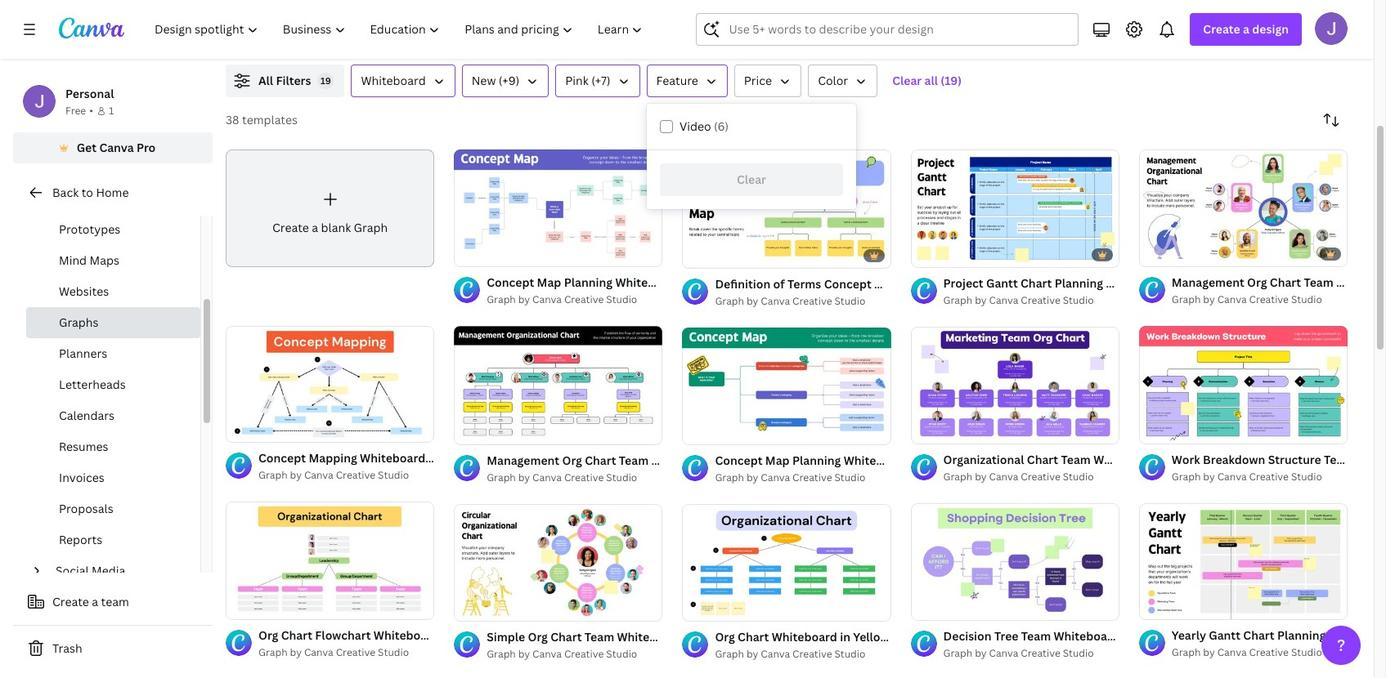 Task type: locate. For each thing, give the bounding box(es) containing it.
whiteboard inside concept mapping whiteboard in orange purple basic style graph by canva creative studio
[[360, 451, 425, 467]]

canva for work breakdown structure team whiteboard in red purple green trendy stickers style image on the right of page
[[1218, 470, 1247, 484]]

in inside concept mapping whiteboard in orange purple basic style graph by canva creative studio
[[428, 451, 439, 467]]

a
[[1243, 21, 1250, 37], [312, 220, 318, 235], [92, 595, 98, 610]]

graph by canva creative studio link for concept map planning whiteboard in green blue modern professional style image
[[715, 470, 891, 487]]

a for team
[[92, 595, 98, 610]]

studio inside concept mapping whiteboard in orange purple basic style graph by canva creative studio
[[378, 469, 409, 483]]

free
[[65, 104, 86, 118]]

all
[[925, 73, 938, 88]]

create down "social"
[[52, 595, 89, 610]]

pink
[[565, 73, 589, 88]]

in for orange
[[428, 451, 439, 467]]

whiteboard right mapping
[[360, 451, 425, 467]]

0 horizontal spatial create
[[52, 595, 89, 610]]

planners link
[[26, 339, 200, 370]]

studio for concept map planning whiteboard in green blue modern professional style image
[[835, 471, 866, 485]]

2 vertical spatial create
[[52, 595, 89, 610]]

0 vertical spatial clear
[[892, 73, 922, 88]]

yearly gantt chart planning whiteboard in green yellow spaced color blocks style image
[[1139, 503, 1348, 620]]

1 horizontal spatial in
[[840, 630, 850, 645]]

graph by canva creative studio for concept map planning whiteboard in purple green modern professional style image
[[487, 293, 637, 307]]

letterheads
[[59, 377, 126, 393]]

38
[[226, 112, 239, 128]]

trash link
[[13, 633, 213, 666]]

planners
[[59, 346, 107, 361]]

1 horizontal spatial a
[[312, 220, 318, 235]]

management org chart team whiteboard in black red green trendy sticker style image
[[454, 327, 663, 444]]

basic for purple
[[524, 451, 554, 467]]

1 horizontal spatial clear
[[892, 73, 922, 88]]

2 vertical spatial whiteboard
[[772, 630, 837, 645]]

maps
[[90, 253, 119, 268]]

studio
[[606, 293, 637, 307], [1291, 293, 1322, 307], [1063, 294, 1094, 308], [835, 295, 866, 308], [378, 469, 409, 483], [1291, 470, 1322, 484], [1063, 471, 1094, 484], [606, 471, 637, 485], [835, 471, 866, 485], [378, 646, 409, 660], [1291, 646, 1322, 660], [1063, 647, 1094, 661], [606, 647, 637, 661], [835, 648, 866, 662]]

graph inside the "org chart whiteboard in yellow red basic style graph by canva creative studio"
[[715, 648, 744, 662]]

graph for the org chart flowchart whiteboard in yellow pink spaced color blocks style image
[[258, 646, 288, 660]]

whiteboard inside button
[[361, 73, 426, 88]]

0 horizontal spatial style
[[556, 451, 585, 467]]

graph by canva creative studio for management org chart team whiteboard in black red green trendy sticker style image
[[487, 471, 637, 485]]

a left 'blank'
[[312, 220, 318, 235]]

graph for "simple org chart team whiteboard in yellow pink green spaced color blocks style" image
[[487, 647, 516, 661]]

pro
[[137, 140, 156, 155]]

all filters
[[258, 73, 311, 88]]

canva for management org chart team whiteboard in blue green spaced color blocks style image
[[1218, 293, 1247, 307]]

studio for 'project gantt chart planning whiteboard in blue simple colorful style' image
[[1063, 294, 1094, 308]]

a left team at the left bottom
[[92, 595, 98, 610]]

1 vertical spatial style
[[949, 630, 977, 645]]

get canva pro button
[[13, 132, 213, 164]]

create inside 'link'
[[272, 220, 309, 235]]

0 vertical spatial a
[[1243, 21, 1250, 37]]

concept map planning whiteboard in purple green modern professional style image
[[454, 149, 663, 267]]

create for create a design
[[1203, 21, 1240, 37]]

studio for organizational chart team whiteboard in royal purple pastel purple friendly professional style image
[[1063, 471, 1094, 484]]

studio for management org chart team whiteboard in blue green spaced color blocks style image
[[1291, 293, 1322, 307]]

by for work breakdown structure team whiteboard in red purple green trendy stickers style image on the right of page
[[1203, 470, 1215, 484]]

invoices
[[59, 470, 105, 486]]

creative
[[564, 293, 604, 307], [1249, 293, 1289, 307], [1021, 294, 1061, 308], [793, 295, 832, 308], [336, 469, 376, 483], [1249, 470, 1289, 484], [1021, 471, 1061, 484], [564, 471, 604, 485], [793, 471, 832, 485], [336, 646, 376, 660], [1249, 646, 1289, 660], [1021, 647, 1061, 661], [564, 647, 604, 661], [793, 648, 832, 662]]

studio for concept map planning whiteboard in purple green modern professional style image
[[606, 293, 637, 307]]

by
[[518, 293, 530, 307], [1203, 293, 1215, 307], [975, 294, 987, 308], [747, 295, 758, 308], [290, 469, 302, 483], [1203, 470, 1215, 484], [975, 471, 987, 484], [518, 471, 530, 485], [747, 471, 758, 485], [290, 646, 302, 660], [1203, 646, 1215, 660], [975, 647, 987, 661], [518, 647, 530, 661], [747, 648, 758, 662]]

whiteboard
[[361, 73, 426, 88], [360, 451, 425, 467], [772, 630, 837, 645]]

a left design
[[1243, 21, 1250, 37]]

1 vertical spatial basic
[[916, 630, 946, 645]]

(6)
[[714, 119, 729, 134]]

1 vertical spatial whiteboard
[[360, 451, 425, 467]]

in left the orange
[[428, 451, 439, 467]]

by for 'project gantt chart planning whiteboard in blue simple colorful style' image
[[975, 294, 987, 308]]

graph by canva creative studio
[[487, 293, 637, 307], [1172, 293, 1322, 307], [943, 294, 1094, 308], [715, 295, 866, 308], [1172, 470, 1322, 484], [943, 471, 1094, 484], [487, 471, 637, 485], [715, 471, 866, 485], [258, 646, 409, 660], [1172, 646, 1322, 660], [943, 647, 1094, 661], [487, 647, 637, 661]]

social media link
[[49, 556, 191, 587]]

price button
[[734, 65, 802, 97]]

creative for management org chart team whiteboard in blue green spaced color blocks style image
[[1249, 293, 1289, 307]]

basic right red
[[916, 630, 946, 645]]

0 horizontal spatial in
[[428, 451, 439, 467]]

org chart whiteboard in yellow red basic style link
[[715, 629, 977, 647]]

2 horizontal spatial a
[[1243, 21, 1250, 37]]

clear button
[[660, 164, 843, 196]]

graph inside 'link'
[[354, 220, 388, 235]]

create inside button
[[52, 595, 89, 610]]

basic inside concept mapping whiteboard in orange purple basic style graph by canva creative studio
[[524, 451, 554, 467]]

creative for definition of terms concept map planning whiteboard in light blue pink green spaced color blocks style image
[[793, 295, 832, 308]]

style
[[556, 451, 585, 467], [949, 630, 977, 645]]

new (+9) button
[[462, 65, 549, 97]]

1 horizontal spatial create
[[272, 220, 309, 235]]

graphs template image
[[999, 0, 1348, 45]]

graph for yearly gantt chart planning whiteboard in green yellow spaced color blocks style image
[[1172, 646, 1201, 660]]

by for concept map planning whiteboard in green blue modern professional style image
[[747, 471, 758, 485]]

create left design
[[1203, 21, 1240, 37]]

0 vertical spatial create
[[1203, 21, 1240, 37]]

0 vertical spatial in
[[428, 451, 439, 467]]

whiteboard down top level navigation element
[[361, 73, 426, 88]]

basic right "purple"
[[524, 451, 554, 467]]

0 horizontal spatial clear
[[737, 172, 766, 187]]

clear
[[892, 73, 922, 88], [737, 172, 766, 187]]

0 horizontal spatial basic
[[524, 451, 554, 467]]

prototypes
[[59, 222, 120, 237]]

get
[[77, 140, 97, 155]]

in
[[428, 451, 439, 467], [840, 630, 850, 645]]

2 horizontal spatial create
[[1203, 21, 1240, 37]]

(+9)
[[499, 73, 519, 88]]

None search field
[[696, 13, 1079, 46]]

studio for definition of terms concept map planning whiteboard in light blue pink green spaced color blocks style image
[[835, 295, 866, 308]]

create
[[1203, 21, 1240, 37], [272, 220, 309, 235], [52, 595, 89, 610]]

2 vertical spatial a
[[92, 595, 98, 610]]

all
[[258, 73, 273, 88]]

clear inside button
[[892, 73, 922, 88]]

feature button
[[647, 65, 728, 97]]

create left 'blank'
[[272, 220, 309, 235]]

home
[[96, 185, 129, 200]]

graph by canva creative studio for organizational chart team whiteboard in royal purple pastel purple friendly professional style image
[[943, 471, 1094, 484]]

pink (+7) button
[[555, 65, 640, 97]]

38 templates
[[226, 112, 298, 128]]

color button
[[808, 65, 878, 97]]

creative for yearly gantt chart planning whiteboard in green yellow spaced color blocks style image
[[1249, 646, 1289, 660]]

1 vertical spatial create
[[272, 220, 309, 235]]

create a design
[[1203, 21, 1289, 37]]

work breakdown structure team whiteboard in red purple green trendy stickers style image
[[1139, 326, 1348, 444]]

graph by canva creative studio for 'project gantt chart planning whiteboard in blue simple colorful style' image
[[943, 294, 1094, 308]]

by for yearly gantt chart planning whiteboard in green yellow spaced color blocks style image
[[1203, 646, 1215, 660]]

graph for organizational chart team whiteboard in royal purple pastel purple friendly professional style image
[[943, 471, 973, 484]]

style right red
[[949, 630, 977, 645]]

graph by canva creative studio link for definition of terms concept map planning whiteboard in light blue pink green spaced color blocks style image
[[715, 294, 891, 310]]

graph by canva creative studio for decision tree team whiteboard in light green purple casual corporate style image
[[943, 647, 1094, 661]]

graph by canva creative studio link for the org chart flowchart whiteboard in yellow pink spaced color blocks style image
[[258, 645, 434, 662]]

0 horizontal spatial a
[[92, 595, 98, 610]]

graph by canva creative studio link
[[487, 292, 663, 308], [1172, 292, 1348, 308], [943, 293, 1119, 310], [715, 294, 891, 310], [258, 468, 434, 485], [1172, 469, 1348, 485], [943, 470, 1119, 486], [487, 470, 663, 486], [715, 470, 891, 487], [258, 645, 434, 662], [1172, 645, 1348, 662], [943, 646, 1119, 663], [487, 647, 663, 663], [715, 647, 891, 663]]

studio inside the "org chart whiteboard in yellow red basic style graph by canva creative studio"
[[835, 648, 866, 662]]

graph by canva creative studio link for concept map planning whiteboard in purple green modern professional style image
[[487, 292, 663, 308]]

1 vertical spatial a
[[312, 220, 318, 235]]

org
[[715, 630, 735, 645]]

in left yellow
[[840, 630, 850, 645]]

free •
[[65, 104, 93, 118]]

back to home link
[[13, 177, 213, 209]]

video
[[680, 119, 711, 134]]

0 vertical spatial basic
[[524, 451, 554, 467]]

websites
[[59, 284, 109, 299]]

creative for management org chart team whiteboard in black red green trendy sticker style image
[[564, 471, 604, 485]]

price
[[744, 73, 772, 88]]

1 horizontal spatial style
[[949, 630, 977, 645]]

(19)
[[941, 73, 962, 88]]

in inside the "org chart whiteboard in yellow red basic style graph by canva creative studio"
[[840, 630, 850, 645]]

a inside 'link'
[[312, 220, 318, 235]]

org chart flowchart whiteboard in yellow pink spaced color blocks style image
[[226, 502, 434, 620]]

org chart whiteboard in yellow red basic style image
[[682, 504, 891, 622]]

graph for decision tree team whiteboard in light green purple casual corporate style image
[[943, 647, 973, 661]]

by for decision tree team whiteboard in light green purple casual corporate style image
[[975, 647, 987, 661]]

canva for yearly gantt chart planning whiteboard in green yellow spaced color blocks style image
[[1218, 646, 1247, 660]]

simple org chart team whiteboard in yellow pink green spaced color blocks style image
[[454, 504, 663, 621]]

a inside dropdown button
[[1243, 21, 1250, 37]]

by inside the "org chart whiteboard in yellow red basic style graph by canva creative studio"
[[747, 648, 758, 662]]

canva
[[99, 140, 134, 155], [532, 293, 562, 307], [1218, 293, 1247, 307], [989, 294, 1019, 308], [761, 295, 790, 308], [304, 469, 333, 483], [1218, 470, 1247, 484], [989, 471, 1019, 484], [532, 471, 562, 485], [761, 471, 790, 485], [304, 646, 333, 660], [1218, 646, 1247, 660], [989, 647, 1019, 661], [532, 647, 562, 661], [761, 648, 790, 662]]

yellow
[[853, 630, 889, 645]]

clear inside button
[[737, 172, 766, 187]]

style inside the "org chart whiteboard in yellow red basic style graph by canva creative studio"
[[949, 630, 977, 645]]

style right "purple"
[[556, 451, 585, 467]]

by inside concept mapping whiteboard in orange purple basic style graph by canva creative studio
[[290, 469, 302, 483]]

graph by canva creative studio link for org chart whiteboard in yellow red basic style image
[[715, 647, 891, 663]]

graph by canva creative studio link for decision tree team whiteboard in light green purple casual corporate style image
[[943, 646, 1119, 663]]

creative for decision tree team whiteboard in light green purple casual corporate style image
[[1021, 647, 1061, 661]]

chart
[[738, 630, 769, 645]]

resumes
[[59, 439, 108, 455]]

create for create a blank graph
[[272, 220, 309, 235]]

canva for concept map planning whiteboard in purple green modern professional style image
[[532, 293, 562, 307]]

style inside concept mapping whiteboard in orange purple basic style graph by canva creative studio
[[556, 451, 585, 467]]

whiteboard inside the "org chart whiteboard in yellow red basic style graph by canva creative studio"
[[772, 630, 837, 645]]

clear all (19)
[[892, 73, 962, 88]]

graph by canva creative studio link for 'project gantt chart planning whiteboard in blue simple colorful style' image
[[943, 293, 1119, 310]]

1 vertical spatial clear
[[737, 172, 766, 187]]

studio for "simple org chart team whiteboard in yellow pink green spaced color blocks style" image
[[606, 647, 637, 661]]

create inside dropdown button
[[1203, 21, 1240, 37]]

create for create a team
[[52, 595, 89, 610]]

studio for decision tree team whiteboard in light green purple casual corporate style image
[[1063, 647, 1094, 661]]

project gantt chart planning whiteboard in blue simple colorful style image
[[911, 150, 1119, 268]]

a inside button
[[92, 595, 98, 610]]

1 vertical spatial in
[[840, 630, 850, 645]]

•
[[89, 104, 93, 118]]

by for the org chart flowchart whiteboard in yellow pink spaced color blocks style image
[[290, 646, 302, 660]]

0 vertical spatial whiteboard
[[361, 73, 426, 88]]

creative for "simple org chart team whiteboard in yellow pink green spaced color blocks style" image
[[564, 647, 604, 661]]

1 horizontal spatial basic
[[916, 630, 946, 645]]

basic
[[524, 451, 554, 467], [916, 630, 946, 645]]

reports link
[[26, 525, 200, 556]]

basic for red
[[916, 630, 946, 645]]

canva for decision tree team whiteboard in light green purple casual corporate style image
[[989, 647, 1019, 661]]

graph by canva creative studio link for yearly gantt chart planning whiteboard in green yellow spaced color blocks style image
[[1172, 645, 1348, 662]]

19
[[321, 74, 331, 87]]

whiteboard right chart
[[772, 630, 837, 645]]

0 vertical spatial style
[[556, 451, 585, 467]]

Search search field
[[729, 14, 1068, 45]]

graph by canva creative studio for work breakdown structure team whiteboard in red purple green trendy stickers style image on the right of page
[[1172, 470, 1322, 484]]

graph for definition of terms concept map planning whiteboard in light blue pink green spaced color blocks style image
[[715, 295, 744, 308]]

back to home
[[52, 185, 129, 200]]

in for yellow
[[840, 630, 850, 645]]

concept
[[258, 451, 306, 467]]

decision tree team whiteboard in light green purple casual corporate style image
[[911, 504, 1119, 621]]

red
[[892, 630, 914, 645]]

basic inside the "org chart whiteboard in yellow red basic style graph by canva creative studio"
[[916, 630, 946, 645]]

blank
[[321, 220, 351, 235]]

orange
[[441, 451, 482, 467]]



Task type: describe. For each thing, give the bounding box(es) containing it.
graph by canva creative studio link for 'concept mapping whiteboard in orange purple basic style' image
[[258, 468, 434, 485]]

Sort by button
[[1315, 104, 1348, 137]]

by for organizational chart team whiteboard in royal purple pastel purple friendly professional style image
[[975, 471, 987, 484]]

calendars
[[59, 408, 115, 424]]

canva for the org chart flowchart whiteboard in yellow pink spaced color blocks style image
[[304, 646, 333, 660]]

mind
[[59, 253, 87, 268]]

social
[[56, 563, 89, 579]]

clear all (19) button
[[884, 65, 970, 97]]

definition of terms concept map planning whiteboard in light blue pink green spaced color blocks style image
[[682, 150, 891, 268]]

canva for 'project gantt chart planning whiteboard in blue simple colorful style' image
[[989, 294, 1019, 308]]

purple
[[484, 451, 521, 467]]

graph for concept map planning whiteboard in green blue modern professional style image
[[715, 471, 744, 485]]

color
[[818, 73, 848, 88]]

social media
[[56, 563, 125, 579]]

proposals
[[59, 501, 113, 517]]

1
[[109, 104, 114, 118]]

team
[[101, 595, 129, 610]]

proposals link
[[26, 494, 200, 525]]

by for concept map planning whiteboard in purple green modern professional style image
[[518, 293, 530, 307]]

organizational chart team whiteboard in royal purple pastel purple friendly professional style image
[[911, 327, 1119, 445]]

canva inside concept mapping whiteboard in orange purple basic style graph by canva creative studio
[[304, 469, 333, 483]]

to
[[81, 185, 93, 200]]

org chart whiteboard in yellow red basic style graph by canva creative studio
[[715, 630, 977, 662]]

creative for concept map planning whiteboard in purple green modern professional style image
[[564, 293, 604, 307]]

by for management org chart team whiteboard in blue green spaced color blocks style image
[[1203, 293, 1215, 307]]

style for org chart whiteboard in yellow red basic style
[[949, 630, 977, 645]]

graph by canva creative studio link for work breakdown structure team whiteboard in red purple green trendy stickers style image on the right of page
[[1172, 469, 1348, 485]]

top level navigation element
[[144, 13, 657, 46]]

calendars link
[[26, 401, 200, 432]]

create a blank graph
[[272, 220, 388, 235]]

video (6)
[[680, 119, 729, 134]]

graph for management org chart team whiteboard in blue green spaced color blocks style image
[[1172, 293, 1201, 307]]

mapping
[[309, 451, 357, 467]]

by for "simple org chart team whiteboard in yellow pink green spaced color blocks style" image
[[518, 647, 530, 661]]

create a team button
[[13, 586, 213, 619]]

by for definition of terms concept map planning whiteboard in light blue pink green spaced color blocks style image
[[747, 295, 758, 308]]

jacob simon image
[[1315, 12, 1348, 45]]

mind maps link
[[26, 245, 200, 276]]

graph by canva creative studio for management org chart team whiteboard in blue green spaced color blocks style image
[[1172, 293, 1322, 307]]

websites link
[[26, 276, 200, 308]]

create a team
[[52, 595, 129, 610]]

graph for work breakdown structure team whiteboard in red purple green trendy stickers style image on the right of page
[[1172, 470, 1201, 484]]

management org chart team whiteboard in blue green spaced color blocks style image
[[1139, 149, 1348, 267]]

new
[[472, 73, 496, 88]]

whiteboard button
[[351, 65, 455, 97]]

canva inside the "org chart whiteboard in yellow red basic style graph by canva creative studio"
[[761, 648, 790, 662]]

canva for organizational chart team whiteboard in royal purple pastel purple friendly professional style image
[[989, 471, 1019, 484]]

filters
[[276, 73, 311, 88]]

studio for management org chart team whiteboard in black red green trendy sticker style image
[[606, 471, 637, 485]]

graph inside concept mapping whiteboard in orange purple basic style graph by canva creative studio
[[258, 469, 288, 483]]

new (+9)
[[472, 73, 519, 88]]

whiteboard for org
[[772, 630, 837, 645]]

graph for management org chart team whiteboard in black red green trendy sticker style image
[[487, 471, 516, 485]]

letterheads link
[[26, 370, 200, 401]]

concept mapping whiteboard in orange purple basic style link
[[258, 450, 585, 468]]

prototypes link
[[26, 214, 200, 245]]

clear for clear
[[737, 172, 766, 187]]

feature
[[656, 73, 698, 88]]

graph by canva creative studio for concept map planning whiteboard in green blue modern professional style image
[[715, 471, 866, 485]]

creative inside the "org chart whiteboard in yellow red basic style graph by canva creative studio"
[[793, 648, 832, 662]]

canva for concept map planning whiteboard in green blue modern professional style image
[[761, 471, 790, 485]]

whiteboard for concept
[[360, 451, 425, 467]]

canva for management org chart team whiteboard in black red green trendy sticker style image
[[532, 471, 562, 485]]

trash
[[52, 641, 82, 657]]

creative for organizational chart team whiteboard in royal purple pastel purple friendly professional style image
[[1021, 471, 1061, 484]]

concept mapping whiteboard in orange purple basic style image
[[226, 326, 434, 443]]

concept map planning whiteboard in green blue modern professional style image
[[682, 328, 891, 445]]

create a blank graph link
[[226, 150, 434, 267]]

studio for yearly gantt chart planning whiteboard in green yellow spaced color blocks style image
[[1291, 646, 1322, 660]]

graph by canva creative studio link for management org chart team whiteboard in blue green spaced color blocks style image
[[1172, 292, 1348, 308]]

reports
[[59, 532, 102, 548]]

graph by canva creative studio for "simple org chart team whiteboard in yellow pink green spaced color blocks style" image
[[487, 647, 637, 661]]

invoices link
[[26, 463, 200, 494]]

graph by canva creative studio for the org chart flowchart whiteboard in yellow pink spaced color blocks style image
[[258, 646, 409, 660]]

design
[[1252, 21, 1289, 37]]

pink (+7)
[[565, 73, 611, 88]]

graph by canva creative studio for definition of terms concept map planning whiteboard in light blue pink green spaced color blocks style image
[[715, 295, 866, 308]]

personal
[[65, 86, 114, 101]]

clear for clear all (19)
[[892, 73, 922, 88]]

get canva pro
[[77, 140, 156, 155]]

concept mapping whiteboard in orange purple basic style graph by canva creative studio
[[258, 451, 585, 483]]

creative for 'project gantt chart planning whiteboard in blue simple colorful style' image
[[1021, 294, 1061, 308]]

a for design
[[1243, 21, 1250, 37]]

creative for work breakdown structure team whiteboard in red purple green trendy stickers style image on the right of page
[[1249, 470, 1289, 484]]

mind maps
[[59, 253, 119, 268]]

graph for 'project gantt chart planning whiteboard in blue simple colorful style' image
[[943, 294, 973, 308]]

resumes link
[[26, 432, 200, 463]]

graphs
[[59, 315, 99, 330]]

19 filter options selected element
[[318, 73, 334, 89]]

canva for definition of terms concept map planning whiteboard in light blue pink green spaced color blocks style image
[[761, 295, 790, 308]]

a for blank
[[312, 220, 318, 235]]

graph by canva creative studio link for management org chart team whiteboard in black red green trendy sticker style image
[[487, 470, 663, 486]]

create a design button
[[1190, 13, 1302, 46]]

templates
[[242, 112, 298, 128]]

graph by canva creative studio link for "simple org chart team whiteboard in yellow pink green spaced color blocks style" image
[[487, 647, 663, 663]]

by for management org chart team whiteboard in black red green trendy sticker style image
[[518, 471, 530, 485]]

canva inside button
[[99, 140, 134, 155]]

create a blank graph element
[[226, 150, 434, 267]]

media
[[92, 563, 125, 579]]

back
[[52, 185, 79, 200]]

(+7)
[[591, 73, 611, 88]]

creative for the org chart flowchart whiteboard in yellow pink spaced color blocks style image
[[336, 646, 376, 660]]

graph by canva creative studio for yearly gantt chart planning whiteboard in green yellow spaced color blocks style image
[[1172, 646, 1322, 660]]

studio for the org chart flowchart whiteboard in yellow pink spaced color blocks style image
[[378, 646, 409, 660]]

graph for concept map planning whiteboard in purple green modern professional style image
[[487, 293, 516, 307]]

creative inside concept mapping whiteboard in orange purple basic style graph by canva creative studio
[[336, 469, 376, 483]]

creative for concept map planning whiteboard in green blue modern professional style image
[[793, 471, 832, 485]]

canva for "simple org chart team whiteboard in yellow pink green spaced color blocks style" image
[[532, 647, 562, 661]]

studio for work breakdown structure team whiteboard in red purple green trendy stickers style image on the right of page
[[1291, 470, 1322, 484]]

graph by canva creative studio link for organizational chart team whiteboard in royal purple pastel purple friendly professional style image
[[943, 470, 1119, 486]]

style for concept mapping whiteboard in orange purple basic style
[[556, 451, 585, 467]]



Task type: vqa. For each thing, say whether or not it's contained in the screenshot.
Creative associated with Concept Map Planning Whiteboard in Green Blue Modern Professional Style IMAGE
yes



